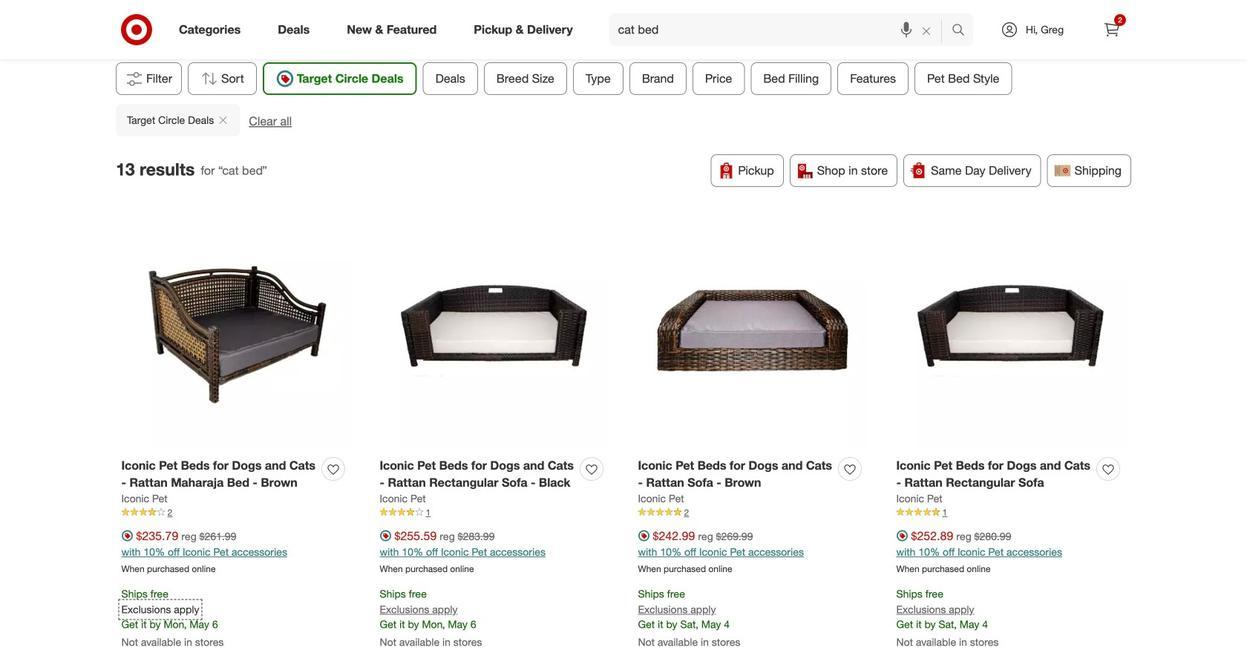 Task type: locate. For each thing, give the bounding box(es) containing it.
iconic pet beds for dogs and cats - rattan sofa - brown image
[[638, 220, 868, 449], [638, 220, 868, 449]]

iconic pet beds for dogs and cats - rattan maharaja bed - brown image
[[121, 220, 351, 449], [121, 220, 351, 449]]

What can we help you find? suggestions appear below search field
[[610, 13, 956, 46]]

iconic pet beds for dogs and cats - rattan rectangular sofa image
[[897, 220, 1126, 449], [897, 220, 1126, 449]]

iconic pet beds for dogs and cats - rattan rectangular sofa - black image
[[380, 220, 609, 449], [380, 220, 609, 449]]



Task type: describe. For each thing, give the bounding box(es) containing it.
advertisement element
[[178, 0, 1070, 35]]



Task type: vqa. For each thing, say whether or not it's contained in the screenshot.
the Iconic Pet Beds for Dogs and Cats - Rattan Sofa - Brown
yes



